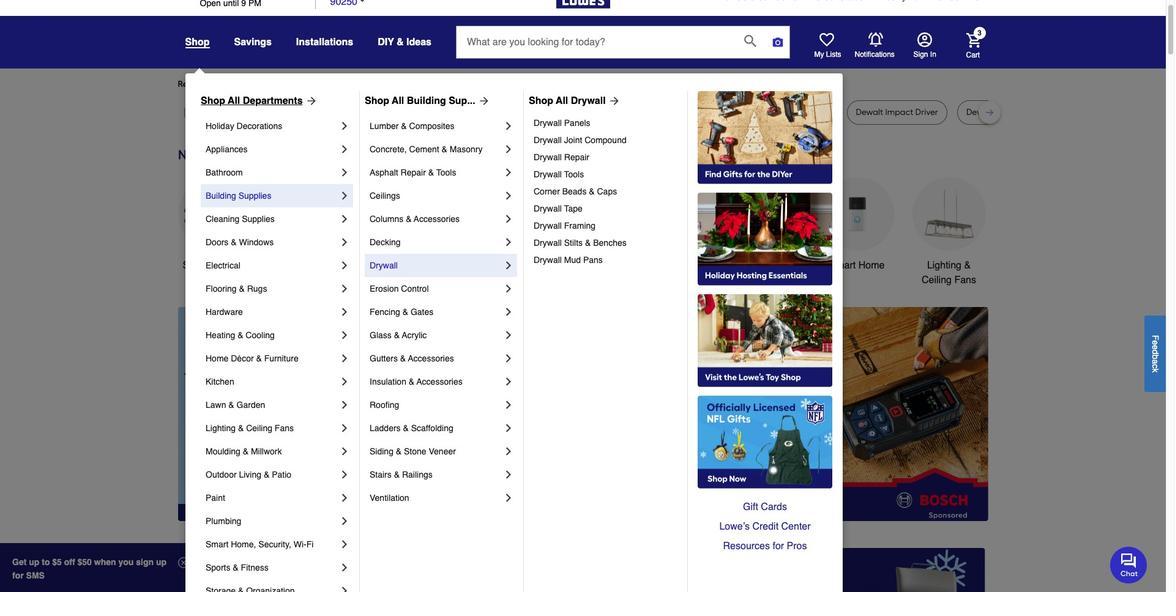 Task type: vqa. For each thing, say whether or not it's contained in the screenshot.
the topmost the 'Home'
yes



Task type: locate. For each thing, give the bounding box(es) containing it.
chevron right image for ladders & scaffolding
[[503, 422, 515, 435]]

drywall inside shop all drywall link
[[571, 96, 606, 107]]

beads
[[562, 187, 587, 197]]

drywall up the drywall tools
[[534, 152, 562, 162]]

chevron right image for asphalt repair & tools
[[503, 167, 515, 179]]

f e e d b a c k
[[1151, 335, 1161, 373]]

0 horizontal spatial lighting & ceiling fans
[[206, 424, 294, 433]]

1 vertical spatial fans
[[275, 424, 294, 433]]

0 vertical spatial kitchen
[[547, 260, 579, 271]]

1 vertical spatial ceiling
[[246, 424, 272, 433]]

0 horizontal spatial impact
[[488, 107, 516, 118]]

chevron right image for concrete, cement & masonry
[[503, 143, 515, 156]]

1 horizontal spatial shop
[[365, 96, 389, 107]]

0 horizontal spatial repair
[[401, 168, 426, 178]]

stairs & railings
[[370, 470, 433, 480]]

impact
[[488, 107, 516, 118], [775, 107, 803, 118], [886, 107, 914, 118]]

glass & acrylic
[[370, 331, 427, 340]]

arrow right image
[[303, 95, 317, 107], [476, 95, 490, 107], [606, 95, 621, 107], [966, 414, 978, 427]]

heating & cooling
[[206, 331, 275, 340]]

2 horizontal spatial impact
[[886, 107, 914, 118]]

0 vertical spatial accessories
[[414, 214, 460, 224]]

sign in button
[[914, 32, 937, 59]]

chevron right image for drywall
[[503, 260, 515, 272]]

erosion control link
[[370, 277, 503, 301]]

dewalt impact driver
[[856, 107, 939, 118]]

arrow right image inside shop all building sup... link
[[476, 95, 490, 107]]

0 horizontal spatial decorations
[[237, 121, 282, 131]]

b
[[1151, 355, 1161, 359]]

driver up drywall panels
[[518, 107, 541, 118]]

2 horizontal spatial driver
[[916, 107, 939, 118]]

drywall down drywall framing
[[534, 238, 562, 248]]

0 horizontal spatial fans
[[275, 424, 294, 433]]

$5
[[52, 558, 62, 568]]

2 drill from the left
[[581, 107, 596, 118]]

accessories for columns & accessories
[[414, 214, 460, 224]]

shop inside 'link'
[[183, 260, 206, 271]]

arrow right image inside the shop all departments link
[[303, 95, 317, 107]]

glass
[[370, 331, 392, 340]]

2 set from the left
[[610, 107, 622, 118]]

0 vertical spatial lighting & ceiling fans
[[922, 260, 977, 286]]

all left deals
[[208, 260, 219, 271]]

up to 35 percent off select small appliances. image
[[455, 548, 711, 593]]

decorations
[[237, 121, 282, 131], [464, 275, 516, 286]]

columns & accessories
[[370, 214, 460, 224]]

siding & stone veneer link
[[370, 440, 503, 463]]

0 horizontal spatial bathroom link
[[206, 161, 339, 184]]

shop all drywall
[[529, 96, 606, 107]]

set
[[447, 107, 460, 118], [610, 107, 622, 118], [1025, 107, 1037, 118]]

1 horizontal spatial lighting & ceiling fans
[[922, 260, 977, 286]]

drywall inside drywall tools link
[[534, 170, 562, 179]]

outdoor down moulding
[[206, 470, 237, 480]]

1 vertical spatial smart
[[206, 540, 229, 550]]

1 horizontal spatial impact
[[775, 107, 803, 118]]

shop for shop all drywall
[[529, 96, 553, 107]]

1 horizontal spatial home
[[859, 260, 885, 271]]

1 vertical spatial repair
[[401, 168, 426, 178]]

installations button
[[296, 31, 353, 53]]

chevron right image for cleaning supplies
[[339, 213, 351, 225]]

accessories up decking link
[[414, 214, 460, 224]]

kitchen up 'lawn'
[[206, 377, 234, 387]]

visit the lowe's toy shop. image
[[698, 294, 833, 388]]

outdoor
[[639, 260, 674, 271], [206, 470, 237, 480]]

0 vertical spatial repair
[[564, 152, 590, 162]]

3 impact from the left
[[886, 107, 914, 118]]

e
[[1151, 340, 1161, 345], [1151, 345, 1161, 350]]

repair down drywall joint compound
[[564, 152, 590, 162]]

searches
[[239, 79, 275, 89]]

supplies for building supplies
[[239, 191, 271, 201]]

drywall tape link
[[534, 200, 679, 217]]

3 bit from the left
[[543, 107, 553, 118]]

savings
[[234, 37, 272, 48]]

home,
[[231, 540, 256, 550]]

1 horizontal spatial building
[[407, 96, 446, 107]]

chevron right image for paint
[[339, 492, 351, 504]]

0 vertical spatial lighting & ceiling fans link
[[913, 178, 986, 288]]

tools inside outdoor tools & equipment
[[677, 260, 700, 271]]

1 you from the left
[[289, 79, 304, 89]]

dewalt for dewalt bit set
[[406, 107, 433, 118]]

christmas decorations
[[464, 260, 516, 286]]

drywall inside drywall link
[[370, 261, 398, 271]]

1 impact from the left
[[488, 107, 516, 118]]

smart for smart home
[[830, 260, 856, 271]]

1 vertical spatial supplies
[[242, 214, 275, 224]]

chevron right image for lighting & ceiling fans
[[339, 422, 351, 435]]

you left more
[[289, 79, 304, 89]]

decorations down christmas
[[464, 275, 516, 286]]

drywall down drywall tape
[[534, 221, 562, 231]]

heating
[[206, 331, 235, 340]]

chevron right image for smart home, security, wi-fi
[[339, 539, 351, 551]]

1 vertical spatial bathroom
[[744, 260, 787, 271]]

bathroom
[[206, 168, 243, 178], [744, 260, 787, 271]]

0 vertical spatial decorations
[[237, 121, 282, 131]]

lowe's home improvement account image
[[917, 32, 932, 47]]

suggestions
[[335, 79, 383, 89]]

1 set from the left
[[447, 107, 460, 118]]

supplies up windows
[[242, 214, 275, 224]]

drywall for drywall tools
[[534, 170, 562, 179]]

& inside 'button'
[[397, 37, 404, 48]]

drywall inside drywall mud pans link
[[534, 255, 562, 265]]

all inside 'link'
[[208, 260, 219, 271]]

2 up from the left
[[156, 558, 167, 568]]

6 dewalt from the left
[[856, 107, 884, 118]]

1 horizontal spatial repair
[[564, 152, 590, 162]]

drywall mud pans
[[534, 255, 603, 265]]

repair down cement
[[401, 168, 426, 178]]

cleaning
[[206, 214, 240, 224]]

1 vertical spatial outdoor
[[206, 470, 237, 480]]

arrow right image inside shop all drywall link
[[606, 95, 621, 107]]

drywall joint compound
[[534, 135, 627, 145]]

1 vertical spatial lighting
[[206, 424, 236, 433]]

chevron right image for gutters & accessories
[[503, 353, 515, 365]]

sports
[[206, 563, 230, 573]]

0 horizontal spatial shop
[[201, 96, 225, 107]]

lowe's home improvement cart image
[[966, 33, 981, 47]]

1 vertical spatial home
[[206, 354, 229, 364]]

0 horizontal spatial driver
[[518, 107, 541, 118]]

corner beads & caps link
[[534, 183, 679, 200]]

drywall repair link
[[534, 149, 679, 166]]

0 vertical spatial lighting
[[928, 260, 962, 271]]

you
[[289, 79, 304, 89], [398, 79, 412, 89]]

driver for impact driver
[[805, 107, 828, 118]]

1 vertical spatial accessories
[[408, 354, 454, 364]]

benches
[[593, 238, 627, 248]]

drywall up the drywall repair on the top of page
[[534, 135, 562, 145]]

1 horizontal spatial set
[[610, 107, 622, 118]]

drywall down shop all drywall on the top of page
[[534, 118, 562, 128]]

flooring
[[206, 284, 237, 294]]

2 impact from the left
[[775, 107, 803, 118]]

sign
[[136, 558, 154, 568]]

drywall panels link
[[534, 114, 679, 132]]

1 horizontal spatial decorations
[[464, 275, 516, 286]]

tools up equipment at the right of page
[[677, 260, 700, 271]]

paint
[[206, 493, 225, 503]]

1 vertical spatial lighting & ceiling fans link
[[206, 417, 339, 440]]

driver for impact driver bit
[[518, 107, 541, 118]]

2 dewalt from the left
[[249, 107, 276, 118]]

0 horizontal spatial you
[[289, 79, 304, 89]]

erosion
[[370, 284, 399, 294]]

5 dewalt from the left
[[703, 107, 730, 118]]

chevron right image for roofing
[[503, 399, 515, 411]]

supplies up cleaning supplies at the top of page
[[239, 191, 271, 201]]

tools up "beads"
[[564, 170, 584, 179]]

drywall inside drywall tape link
[[534, 204, 562, 214]]

kitchen down the stilts
[[547, 260, 579, 271]]

1 vertical spatial decorations
[[464, 275, 516, 286]]

7 dewalt from the left
[[967, 107, 994, 118]]

driver
[[518, 107, 541, 118], [805, 107, 828, 118], [916, 107, 939, 118]]

smart
[[830, 260, 856, 271], [206, 540, 229, 550]]

4 drill from the left
[[996, 107, 1010, 118]]

paint link
[[206, 487, 339, 510]]

1 horizontal spatial you
[[398, 79, 412, 89]]

e up the d
[[1151, 340, 1161, 345]]

chevron right image for holiday decorations
[[339, 120, 351, 132]]

0 horizontal spatial lighting
[[206, 424, 236, 433]]

chevron right image for flooring & rugs
[[339, 283, 351, 295]]

0 horizontal spatial building
[[206, 191, 236, 201]]

stilts
[[564, 238, 583, 248]]

2 driver from the left
[[805, 107, 828, 118]]

all up drywall panels
[[556, 96, 568, 107]]

0 horizontal spatial outdoor
[[206, 470, 237, 480]]

1 up from the left
[[29, 558, 39, 568]]

1 drill from the left
[[351, 107, 366, 118]]

asphalt repair & tools link
[[370, 161, 503, 184]]

drywall inside 'drywall framing' link
[[534, 221, 562, 231]]

drywall panels
[[534, 118, 591, 128]]

2 you from the left
[[398, 79, 412, 89]]

accessories down glass & acrylic link
[[408, 354, 454, 364]]

columns
[[370, 214, 404, 224]]

3 shop from the left
[[529, 96, 553, 107]]

all down recommended searches for you
[[228, 96, 240, 107]]

0 vertical spatial fans
[[955, 275, 977, 286]]

chevron down image
[[358, 0, 367, 5]]

lowe's home improvement logo image
[[556, 0, 610, 23]]

0 horizontal spatial home
[[206, 354, 229, 364]]

ladders & scaffolding link
[[370, 417, 503, 440]]

1 horizontal spatial driver
[[805, 107, 828, 118]]

for down "get"
[[12, 571, 24, 581]]

decorations down dewalt tool
[[237, 121, 282, 131]]

impact for impact driver bit
[[488, 107, 516, 118]]

chevron right image
[[339, 120, 351, 132], [503, 120, 515, 132], [503, 143, 515, 156], [503, 167, 515, 179], [339, 190, 351, 202], [339, 236, 351, 249], [503, 260, 515, 272], [503, 306, 515, 318], [503, 329, 515, 342], [503, 353, 515, 365], [339, 376, 351, 388], [339, 399, 351, 411], [339, 446, 351, 458], [503, 446, 515, 458], [503, 469, 515, 481], [339, 585, 351, 593]]

drywall framing
[[534, 221, 596, 231]]

new deals every day during 25 days of deals image
[[178, 144, 988, 165]]

1 dewalt from the left
[[193, 107, 220, 118]]

0 vertical spatial shop
[[185, 37, 210, 48]]

drywall up corner
[[534, 170, 562, 179]]

drywall inside drywall stilts & benches link
[[534, 238, 562, 248]]

kitchen for kitchen faucets
[[547, 260, 579, 271]]

0 vertical spatial bathroom
[[206, 168, 243, 178]]

building up cleaning
[[206, 191, 236, 201]]

drywall down 'recommended searches for you' heading
[[571, 96, 606, 107]]

control
[[401, 284, 429, 294]]

1 horizontal spatial smart
[[830, 260, 856, 271]]

drywall for drywall repair
[[534, 152, 562, 162]]

1 vertical spatial building
[[206, 191, 236, 201]]

1 driver from the left
[[518, 107, 541, 118]]

impact driver
[[775, 107, 828, 118]]

holiday
[[206, 121, 234, 131]]

drywall up erosion
[[370, 261, 398, 271]]

1 vertical spatial lighting & ceiling fans
[[206, 424, 294, 433]]

4 dewalt from the left
[[406, 107, 433, 118]]

chevron right image for kitchen
[[339, 376, 351, 388]]

0 horizontal spatial set
[[447, 107, 460, 118]]

supplies inside "link"
[[239, 191, 271, 201]]

0 horizontal spatial kitchen
[[206, 377, 234, 387]]

3 dewalt from the left
[[322, 107, 349, 118]]

sms
[[26, 571, 45, 581]]

1 horizontal spatial kitchen
[[547, 260, 579, 271]]

diy & ideas
[[378, 37, 432, 48]]

1 shop from the left
[[201, 96, 225, 107]]

None search field
[[456, 26, 790, 70]]

driver down sign in
[[916, 107, 939, 118]]

arrow left image
[[406, 414, 418, 427]]

1 bit from the left
[[368, 107, 378, 118]]

drywall down corner
[[534, 204, 562, 214]]

chevron right image for sports & fitness
[[339, 562, 351, 574]]

accessories up roofing link
[[417, 377, 463, 387]]

1 vertical spatial kitchen
[[206, 377, 234, 387]]

1 horizontal spatial lighting
[[928, 260, 962, 271]]

drywall for drywall panels
[[534, 118, 562, 128]]

1 horizontal spatial bathroom link
[[729, 178, 802, 273]]

officially licensed n f l gifts. shop now. image
[[698, 396, 833, 489]]

furniture
[[264, 354, 299, 364]]

1 horizontal spatial up
[[156, 558, 167, 568]]

shop up impact driver bit
[[529, 96, 553, 107]]

chevron right image for moulding & millwork
[[339, 446, 351, 458]]

credit
[[753, 522, 779, 533]]

patio
[[272, 470, 291, 480]]

outdoor inside outdoor tools & equipment
[[639, 260, 674, 271]]

home décor & furniture link
[[206, 347, 339, 370]]

accessories for gutters & accessories
[[408, 354, 454, 364]]

outdoor up equipment at the right of page
[[639, 260, 674, 271]]

0 horizontal spatial smart
[[206, 540, 229, 550]]

0 vertical spatial outdoor
[[639, 260, 674, 271]]

bathroom link
[[206, 161, 339, 184], [729, 178, 802, 273]]

cooling
[[246, 331, 275, 340]]

all for deals
[[208, 260, 219, 271]]

chat invite button image
[[1111, 547, 1148, 584]]

accessories for insulation & accessories
[[417, 377, 463, 387]]

supplies for cleaning supplies
[[242, 214, 275, 224]]

dewalt
[[193, 107, 220, 118], [249, 107, 276, 118], [322, 107, 349, 118], [406, 107, 433, 118], [703, 107, 730, 118], [856, 107, 884, 118], [967, 107, 994, 118]]

chevron right image
[[339, 143, 351, 156], [339, 167, 351, 179], [503, 190, 515, 202], [339, 213, 351, 225], [503, 213, 515, 225], [503, 236, 515, 249], [339, 260, 351, 272], [339, 283, 351, 295], [503, 283, 515, 295], [339, 306, 351, 318], [339, 329, 351, 342], [339, 353, 351, 365], [503, 376, 515, 388], [503, 399, 515, 411], [339, 422, 351, 435], [503, 422, 515, 435], [339, 469, 351, 481], [339, 492, 351, 504], [503, 492, 515, 504], [339, 516, 351, 528], [339, 539, 351, 551], [339, 562, 351, 574]]

lowe's home improvement notification center image
[[868, 32, 883, 47]]

home décor & furniture
[[206, 354, 299, 364]]

siding
[[370, 447, 394, 457]]

1 vertical spatial shop
[[183, 260, 206, 271]]

shop down more suggestions for you link
[[365, 96, 389, 107]]

building up dewalt bit set
[[407, 96, 446, 107]]

shop up recommended
[[185, 37, 210, 48]]

up right the "sign"
[[156, 558, 167, 568]]

shop down recommended
[[201, 96, 225, 107]]

chevron right image for erosion control
[[503, 283, 515, 295]]

0 vertical spatial supplies
[[239, 191, 271, 201]]

2 shop from the left
[[365, 96, 389, 107]]

set for dewalt bit set
[[447, 107, 460, 118]]

chevron right image for insulation & accessories
[[503, 376, 515, 388]]

you up shop all building sup...
[[398, 79, 412, 89]]

0 vertical spatial smart
[[830, 260, 856, 271]]

e up b
[[1151, 345, 1161, 350]]

chevron right image for siding & stone veneer
[[503, 446, 515, 458]]

off
[[64, 558, 75, 568]]

drywall left mud
[[534, 255, 562, 265]]

up left to
[[29, 558, 39, 568]]

5 bit from the left
[[1013, 107, 1022, 118]]

dewalt for dewalt tool
[[249, 107, 276, 118]]

columns & accessories link
[[370, 208, 503, 231]]

moulding
[[206, 447, 241, 457]]

2 horizontal spatial set
[[1025, 107, 1037, 118]]

1 horizontal spatial outdoor
[[639, 260, 674, 271]]

ceiling
[[922, 275, 952, 286], [246, 424, 272, 433]]

drywall inside drywall joint compound link
[[534, 135, 562, 145]]

2 horizontal spatial shop
[[529, 96, 553, 107]]

drywall inside the drywall repair link
[[534, 152, 562, 162]]

all up lumber
[[392, 96, 404, 107]]

lawn
[[206, 400, 226, 410]]

2 vertical spatial accessories
[[417, 377, 463, 387]]

sign in
[[914, 50, 937, 59]]

drywall inside drywall panels link
[[534, 118, 562, 128]]

chevron right image for bathroom
[[339, 167, 351, 179]]

accessories inside "link"
[[414, 214, 460, 224]]

0 vertical spatial ceiling
[[922, 275, 952, 286]]

0 horizontal spatial up
[[29, 558, 39, 568]]

3 drill from the left
[[732, 107, 747, 118]]

driver down my
[[805, 107, 828, 118]]

drywall stilts & benches
[[534, 238, 627, 248]]

search image
[[744, 35, 757, 47]]

stairs & railings link
[[370, 463, 503, 487]]

drill bit set
[[581, 107, 622, 118]]

plumbing
[[206, 517, 241, 527]]

shop left electrical
[[183, 260, 206, 271]]

chevron right image for electrical
[[339, 260, 351, 272]]

bit for dewalt drill bit
[[368, 107, 378, 118]]



Task type: describe. For each thing, give the bounding box(es) containing it.
get up to 2 free select tools or batteries when you buy 1 with select purchases. image
[[180, 548, 436, 593]]

framing
[[564, 221, 596, 231]]

drywall for drywall framing
[[534, 221, 562, 231]]

0 vertical spatial building
[[407, 96, 446, 107]]

& inside 'link'
[[401, 121, 407, 131]]

4 bit from the left
[[598, 107, 608, 118]]

repair for asphalt
[[401, 168, 426, 178]]

all for building
[[392, 96, 404, 107]]

chevron right image for outdoor living & patio
[[339, 469, 351, 481]]

scroll to item #5 image
[[749, 499, 779, 504]]

christmas decorations link
[[453, 178, 527, 288]]

drywall joint compound link
[[534, 132, 679, 149]]

arrow right image for shop all departments
[[303, 95, 317, 107]]

up to 30 percent off select grills and accessories. image
[[731, 548, 986, 593]]

corner beads & caps
[[534, 187, 617, 197]]

scroll to item #4 image
[[720, 499, 749, 504]]

decorations for christmas
[[464, 275, 516, 286]]

christmas
[[468, 260, 512, 271]]

cleaning supplies
[[206, 214, 275, 224]]

you for more suggestions for you
[[398, 79, 412, 89]]

2 e from the top
[[1151, 345, 1161, 350]]

appliances link
[[206, 138, 339, 161]]

cart
[[966, 51, 980, 59]]

get
[[12, 558, 27, 568]]

savings button
[[234, 31, 272, 53]]

hardware link
[[206, 301, 339, 324]]

smart home, security, wi-fi
[[206, 540, 314, 550]]

outdoor for outdoor living & patio
[[206, 470, 237, 480]]

3 set from the left
[[1025, 107, 1037, 118]]

ideas
[[407, 37, 432, 48]]

0 horizontal spatial lighting & ceiling fans link
[[206, 417, 339, 440]]

tape
[[564, 204, 583, 214]]

drywall link
[[370, 254, 503, 277]]

1 horizontal spatial bathroom
[[744, 260, 787, 271]]

dewalt drill bit
[[322, 107, 378, 118]]

masonry
[[450, 144, 483, 154]]

for inside the get up to $5 off $50 when you sign up for sms
[[12, 571, 24, 581]]

shop all deals
[[183, 260, 246, 271]]

1 horizontal spatial lighting & ceiling fans link
[[913, 178, 986, 288]]

fitness
[[241, 563, 269, 573]]

2 bit from the left
[[435, 107, 445, 118]]

smart for smart home, security, wi-fi
[[206, 540, 229, 550]]

chevron right image for glass & acrylic
[[503, 329, 515, 342]]

shop button
[[185, 36, 210, 48]]

chevron right image for ventilation
[[503, 492, 515, 504]]

sports & fitness link
[[206, 557, 339, 580]]

heating & cooling link
[[206, 324, 339, 347]]

dewalt for dewalt drill
[[703, 107, 730, 118]]

sign
[[914, 50, 928, 59]]

tools up ceilings link
[[436, 168, 456, 178]]

outdoor tools & equipment link
[[637, 178, 711, 288]]

shop all deals link
[[178, 178, 251, 273]]

notifications
[[855, 50, 895, 59]]

bit for dewalt drill bit set
[[1013, 107, 1022, 118]]

kitchen link
[[206, 370, 339, 394]]

chevron right image for fencing & gates
[[503, 306, 515, 318]]

chevron right image for heating & cooling
[[339, 329, 351, 342]]

flooring & rugs link
[[206, 277, 339, 301]]

chevron right image for doors & windows
[[339, 236, 351, 249]]

for right suggestions
[[385, 79, 396, 89]]

chevron right image for home décor & furniture
[[339, 353, 351, 365]]

resources
[[723, 541, 770, 552]]

sup...
[[449, 96, 476, 107]]

doors & windows link
[[206, 231, 339, 254]]

chevron right image for decking
[[503, 236, 515, 249]]

advertisement region
[[395, 307, 988, 524]]

you
[[118, 558, 134, 568]]

my
[[815, 50, 824, 59]]

shop these last-minute gifts. $99 or less. quantities are limited and won't last. image
[[178, 307, 376, 522]]

drywall for drywall stilts & benches
[[534, 238, 562, 248]]

dewalt tool
[[249, 107, 294, 118]]

bit for impact driver bit
[[543, 107, 553, 118]]

drill for dewalt drill bit
[[351, 107, 366, 118]]

drywall mud pans link
[[534, 252, 679, 269]]

chevron right image for columns & accessories
[[503, 213, 515, 225]]

center
[[782, 522, 811, 533]]

chevron right image for lawn & garden
[[339, 399, 351, 411]]

ceilings link
[[370, 184, 503, 208]]

deals
[[221, 260, 246, 271]]

1 horizontal spatial fans
[[955, 275, 977, 286]]

appliances
[[206, 144, 248, 154]]

chevron right image for stairs & railings
[[503, 469, 515, 481]]

chevron right image for appliances
[[339, 143, 351, 156]]

1 e from the top
[[1151, 340, 1161, 345]]

siding & stone veneer
[[370, 447, 456, 457]]

camera image
[[772, 36, 784, 48]]

1 horizontal spatial ceiling
[[922, 275, 952, 286]]

0 horizontal spatial bathroom
[[206, 168, 243, 178]]

chevron right image for plumbing
[[339, 516, 351, 528]]

arrow right image for shop all drywall
[[606, 95, 621, 107]]

arrow right image for shop all building sup...
[[476, 95, 490, 107]]

& inside outdoor tools & equipment
[[702, 260, 709, 271]]

pros
[[787, 541, 807, 552]]

Search Query text field
[[457, 26, 735, 58]]

caps
[[597, 187, 617, 197]]

drill for dewalt drill bit set
[[996, 107, 1010, 118]]

drywall tools link
[[534, 166, 679, 183]]

joint
[[564, 135, 582, 145]]

lumber
[[370, 121, 399, 131]]

recommended searches for you heading
[[178, 78, 988, 91]]

security,
[[259, 540, 291, 550]]

insulation & accessories
[[370, 377, 463, 387]]

installations
[[296, 37, 353, 48]]

dewalt bit set
[[406, 107, 460, 118]]

impact for impact driver
[[775, 107, 803, 118]]

drill for dewalt drill
[[732, 107, 747, 118]]

dewalt for dewalt drill bit set
[[967, 107, 994, 118]]

concrete,
[[370, 144, 407, 154]]

chevron right image for ceilings
[[503, 190, 515, 202]]

ventilation
[[370, 493, 409, 503]]

more suggestions for you
[[313, 79, 412, 89]]

outdoor for outdoor tools & equipment
[[639, 260, 674, 271]]

smart home, security, wi-fi link
[[206, 533, 339, 557]]

fencing & gates link
[[370, 301, 503, 324]]

decking link
[[370, 231, 503, 254]]

stone
[[404, 447, 427, 457]]

when
[[94, 558, 116, 568]]

3 driver from the left
[[916, 107, 939, 118]]

lists
[[826, 50, 842, 59]]

stairs
[[370, 470, 392, 480]]

find gifts for the diyer. image
[[698, 91, 833, 184]]

lumber & composites
[[370, 121, 455, 131]]

decorations for holiday
[[237, 121, 282, 131]]

plumbing link
[[206, 510, 339, 533]]

all for departments
[[228, 96, 240, 107]]

more suggestions for you link
[[313, 78, 422, 91]]

outdoor tools & equipment
[[639, 260, 709, 286]]

holiday decorations
[[206, 121, 282, 131]]

0 vertical spatial home
[[859, 260, 885, 271]]

scaffolding
[[411, 424, 454, 433]]

shop for shop all deals
[[183, 260, 206, 271]]

drywall tape
[[534, 204, 583, 214]]

corner
[[534, 187, 560, 197]]

faucets
[[582, 260, 617, 271]]

dewalt for dewalt drill bit
[[322, 107, 349, 118]]

dewalt for dewalt impact driver
[[856, 107, 884, 118]]

all for drywall
[[556, 96, 568, 107]]

drywall for drywall tape
[[534, 204, 562, 214]]

kitchen for kitchen
[[206, 377, 234, 387]]

repair for drywall
[[564, 152, 590, 162]]

electrical
[[206, 261, 240, 271]]

chevron right image for building supplies
[[339, 190, 351, 202]]

recommended searches for you
[[178, 79, 304, 89]]

shop for shop all departments
[[201, 96, 225, 107]]

drywall for drywall joint compound
[[534, 135, 562, 145]]

cards
[[761, 502, 787, 513]]

ladders
[[370, 424, 401, 433]]

dewalt for dewalt
[[193, 107, 220, 118]]

millwork
[[251, 447, 282, 457]]

chevron right image for hardware
[[339, 306, 351, 318]]

ladders & scaffolding
[[370, 424, 454, 433]]

you for recommended searches for you
[[289, 79, 304, 89]]

building inside "link"
[[206, 191, 236, 201]]

chevron right image for lumber & composites
[[503, 120, 515, 132]]

for left pros
[[773, 541, 784, 552]]

tools up erosion control
[[387, 260, 410, 271]]

impact driver bit
[[488, 107, 553, 118]]

for up 'departments'
[[276, 79, 287, 89]]

asphalt
[[370, 168, 398, 178]]

shop for shop
[[185, 37, 210, 48]]

drywall for drywall mud pans
[[534, 255, 562, 265]]

panels
[[564, 118, 591, 128]]

fi
[[307, 540, 314, 550]]

shop for shop all building sup...
[[365, 96, 389, 107]]

drywall stilts & benches link
[[534, 234, 679, 252]]

0 horizontal spatial ceiling
[[246, 424, 272, 433]]

set for drill bit set
[[610, 107, 622, 118]]

lowe's home improvement lists image
[[819, 32, 834, 47]]

drywall repair
[[534, 152, 590, 162]]

doors & windows
[[206, 238, 274, 247]]

lawn & garden
[[206, 400, 265, 410]]

lumber & composites link
[[370, 114, 503, 138]]

scroll to item #2 element
[[659, 498, 691, 506]]

lowe's credit center
[[720, 522, 811, 533]]

holiday hosting essentials. image
[[698, 193, 833, 286]]

& inside "link"
[[406, 214, 412, 224]]



